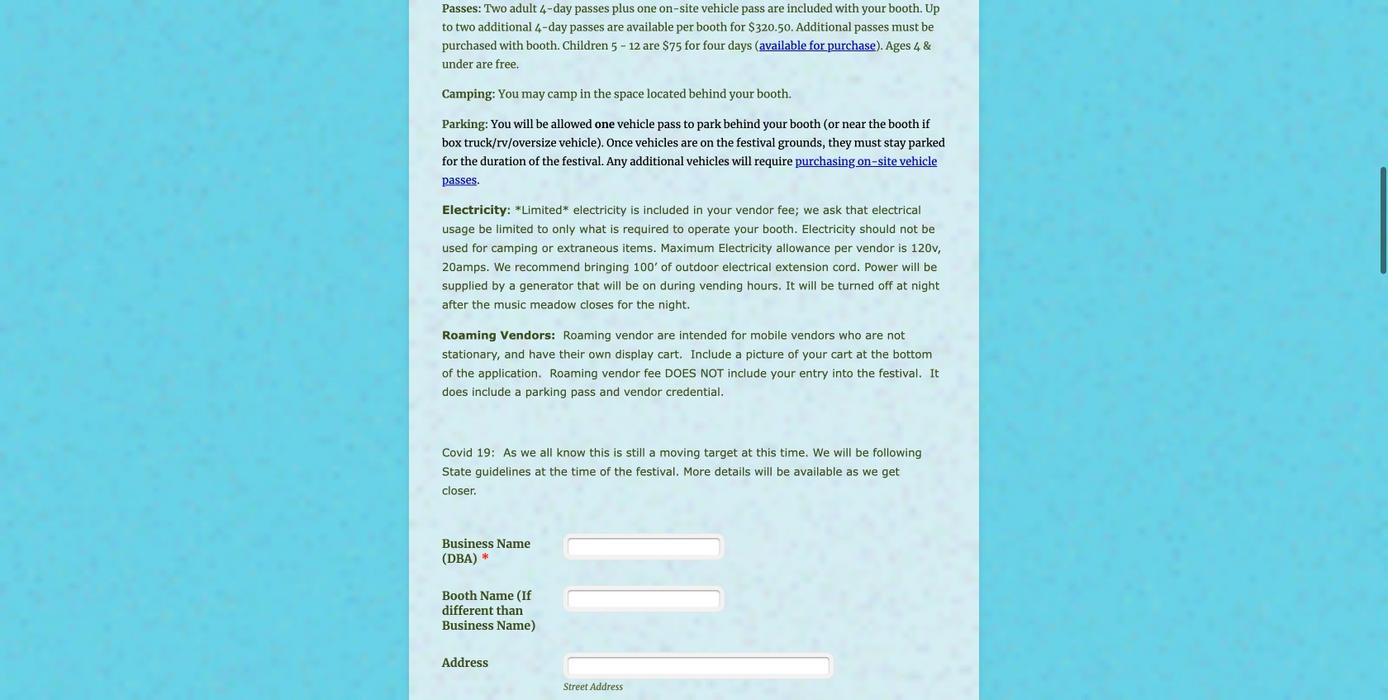 Task type: vqa. For each thing, say whether or not it's contained in the screenshot.
text field
yes



Task type: locate. For each thing, give the bounding box(es) containing it.
  text field
[[568, 538, 720, 556]]

None text field
[[568, 590, 720, 608]]



Task type: describe. For each thing, give the bounding box(es) containing it.
  text field
[[568, 657, 830, 675]]



